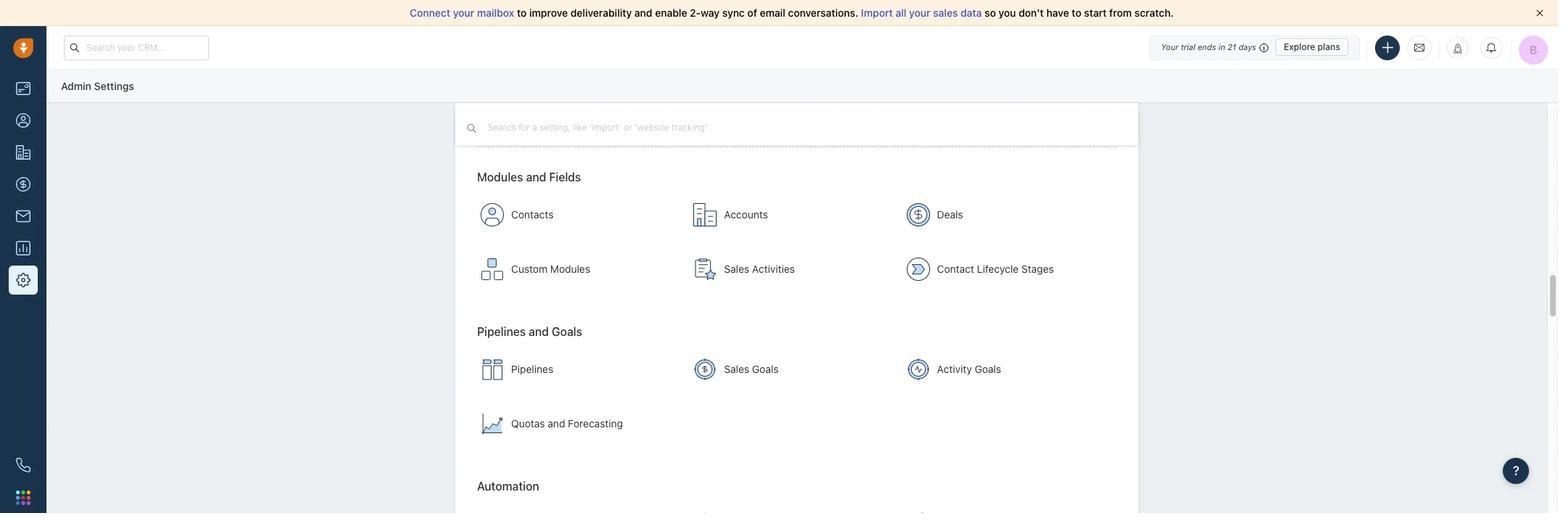 Task type: describe. For each thing, give the bounding box(es) containing it.
have
[[1047, 7, 1069, 19]]

and up contacts,
[[564, 110, 586, 125]]

create your own modules to capture your business process image
[[481, 258, 504, 281]]

enable
[[655, 7, 687, 19]]

close image
[[1537, 9, 1544, 17]]

Search your CRM... text field
[[64, 35, 209, 60]]

deals
[[937, 208, 963, 221]]

pipelines link
[[474, 344, 683, 395]]

create activities that are relevant to your business image
[[694, 258, 717, 281]]

activities
[[716, 128, 753, 139]]

don't
[[1019, 7, 1044, 19]]

manage all the fields you need for adding and updating accounts image
[[694, 203, 717, 226]]

deliverability
[[571, 7, 632, 19]]

trial
[[1181, 42, 1196, 52]]

phone image
[[16, 458, 31, 473]]

manage all the fields you need for adding and updating contacts image
[[481, 203, 504, 226]]

activity goals
[[937, 363, 1001, 375]]

send email image
[[1415, 41, 1425, 54]]

crm modules and automation find settings for your contacts, accounts, pipelines, sales activities and automation
[[477, 110, 819, 139]]

deals link
[[900, 189, 1109, 240]]

contact
[[937, 263, 975, 275]]

modules for custom
[[550, 263, 590, 275]]

quotas and forecasting link
[[474, 398, 683, 449]]

explore
[[1284, 41, 1316, 52]]

activity
[[937, 363, 972, 375]]

activities
[[752, 263, 795, 275]]

pipelines,
[[650, 128, 690, 139]]

for
[[533, 128, 544, 139]]

2 to from the left
[[1072, 7, 1082, 19]]

automation
[[773, 128, 819, 139]]

and right the "quotas"
[[548, 417, 565, 430]]

sales activities link
[[687, 244, 896, 295]]

settings
[[94, 80, 134, 92]]

pipelines for pipelines and goals
[[477, 325, 526, 338]]

of
[[748, 7, 757, 19]]

activity goals link
[[900, 344, 1109, 395]]

connect your mailbox to improve deliverability and enable 2-way sync of email conversations. import all your sales data so you don't have to start from scratch.
[[410, 7, 1174, 19]]

and right activities
[[755, 128, 770, 139]]

conversations.
[[788, 7, 859, 19]]

what's new image
[[1453, 43, 1463, 53]]

import
[[861, 7, 893, 19]]

so
[[985, 7, 996, 19]]

modules for crm
[[509, 110, 560, 125]]

sales for sales activities
[[724, 263, 750, 275]]

admin
[[61, 80, 91, 92]]

plans
[[1318, 41, 1341, 52]]

and left the enable
[[635, 7, 653, 19]]

from
[[1110, 7, 1132, 19]]

accounts link
[[687, 189, 896, 240]]

settings
[[497, 128, 530, 139]]

quotas and forecasting
[[511, 417, 623, 430]]

quotas
[[511, 417, 545, 430]]

phone element
[[9, 451, 38, 480]]

0 horizontal spatial goals
[[552, 325, 582, 338]]

0 horizontal spatial automation
[[477, 480, 539, 493]]

sales activities
[[724, 263, 795, 275]]

ends
[[1198, 42, 1217, 52]]

data
[[961, 7, 982, 19]]

create stages and statuses to capture the lifecycle of your contacts image
[[907, 258, 930, 281]]

pipelines for pipelines
[[511, 363, 553, 375]]

import all your sales data link
[[861, 7, 985, 19]]

0 vertical spatial sales
[[933, 7, 958, 19]]

goals for activity goals
[[975, 363, 1001, 375]]

create up to 10 pipelines to suit your sales process image
[[481, 358, 504, 381]]

scratch.
[[1135, 7, 1174, 19]]

sync
[[722, 7, 745, 19]]

sales for sales goals
[[724, 363, 750, 375]]

your inside crm modules and automation find settings for your contacts, accounts, pipelines, sales activities and automation
[[547, 128, 565, 139]]

automation inside crm modules and automation find settings for your contacts, accounts, pipelines, sales activities and automation
[[589, 110, 658, 125]]

connect your mailbox link
[[410, 7, 517, 19]]

2 horizontal spatial your
[[909, 7, 931, 19]]



Task type: vqa. For each thing, say whether or not it's contained in the screenshot.
ACCOUNTS,
yes



Task type: locate. For each thing, give the bounding box(es) containing it.
1 sales from the top
[[724, 263, 750, 275]]

way
[[701, 7, 720, 19]]

1 to from the left
[[517, 7, 527, 19]]

1 vertical spatial automation
[[477, 480, 539, 493]]

1 horizontal spatial sales
[[933, 7, 958, 19]]

modules up for
[[509, 110, 560, 125]]

manage all the fields you need for adding and updating deals image
[[907, 203, 930, 226]]

21
[[1228, 42, 1237, 52]]

sales goals
[[724, 363, 779, 375]]

0 horizontal spatial your
[[453, 7, 475, 19]]

accounts
[[724, 208, 768, 221]]

contact lifecycle stages link
[[900, 244, 1109, 295]]

pipelines up create up to 10 pipelines to suit your sales process icon
[[477, 325, 526, 338]]

1 horizontal spatial automation
[[589, 110, 658, 125]]

fields
[[549, 171, 581, 184]]

your left mailbox
[[453, 7, 475, 19]]

your right for
[[547, 128, 565, 139]]

assign user and team goals for specific time periods image
[[694, 358, 717, 381]]

explore plans link
[[1276, 38, 1349, 56]]

and up pipelines link
[[529, 325, 549, 338]]

1 horizontal spatial to
[[1072, 7, 1082, 19]]

explore plans
[[1284, 41, 1341, 52]]

admin settings
[[61, 80, 134, 92]]

sales left activities
[[692, 128, 713, 139]]

start
[[1084, 7, 1107, 19]]

0 horizontal spatial sales
[[692, 128, 713, 139]]

days
[[1239, 42, 1257, 52]]

connect
[[410, 7, 450, 19]]

pipelines down pipelines and goals
[[511, 363, 553, 375]]

sales
[[724, 263, 750, 275], [724, 363, 750, 375]]

custom modules
[[511, 263, 590, 275]]

custom modules link
[[474, 244, 683, 295]]

you
[[999, 7, 1016, 19]]

Search for a setting, like 'import' or 'website tracking' text field
[[486, 121, 750, 134]]

1 vertical spatial sales
[[724, 363, 750, 375]]

stages
[[1022, 263, 1054, 275]]

to left start
[[1072, 7, 1082, 19]]

contact lifecycle stages
[[937, 263, 1054, 275]]

goals
[[552, 325, 582, 338], [752, 363, 779, 375], [975, 363, 1001, 375]]

goals for sales goals
[[752, 363, 779, 375]]

goals right activity
[[975, 363, 1001, 375]]

make accurate sales forecasts by letting users commit to deals image
[[481, 412, 504, 435]]

find
[[477, 128, 495, 139]]

modules
[[509, 110, 560, 125], [477, 171, 523, 184], [550, 263, 590, 275]]

email
[[760, 7, 786, 19]]

sales inside 'link'
[[724, 363, 750, 375]]

sales inside crm modules and automation find settings for your contacts, accounts, pipelines, sales activities and automation
[[692, 128, 713, 139]]

contacts,
[[567, 128, 605, 139]]

crm
[[477, 110, 506, 125]]

0 horizontal spatial to
[[517, 7, 527, 19]]

automation up 'accounts,'
[[589, 110, 658, 125]]

1 vertical spatial modules
[[477, 171, 523, 184]]

your
[[1161, 42, 1179, 52]]

to right mailbox
[[517, 7, 527, 19]]

your trial ends in 21 days
[[1161, 42, 1257, 52]]

your
[[453, 7, 475, 19], [909, 7, 931, 19], [547, 128, 565, 139]]

automation down make accurate sales forecasts by letting users commit to deals icon
[[477, 480, 539, 493]]

sales goals link
[[687, 344, 896, 395]]

mailbox
[[477, 7, 514, 19]]

custom
[[511, 263, 548, 275]]

forecasting
[[568, 417, 623, 430]]

pipelines
[[477, 325, 526, 338], [511, 363, 553, 375]]

1 vertical spatial pipelines
[[511, 363, 553, 375]]

sales right assign user and team goals for specific time periods image
[[724, 363, 750, 375]]

modules up manage all the fields you need for adding and updating contacts icon at the top left of the page
[[477, 171, 523, 184]]

contacts link
[[474, 189, 683, 240]]

modules right custom
[[550, 263, 590, 275]]

sales
[[933, 7, 958, 19], [692, 128, 713, 139]]

lifecycle
[[977, 263, 1019, 275]]

your right all
[[909, 7, 931, 19]]

modules and fields
[[477, 171, 581, 184]]

assign user and team goals for specific time periods image
[[907, 358, 930, 381]]

automation
[[589, 110, 658, 125], [477, 480, 539, 493]]

0 vertical spatial automation
[[589, 110, 658, 125]]

1 vertical spatial sales
[[692, 128, 713, 139]]

accounts,
[[608, 128, 648, 139]]

1 horizontal spatial your
[[547, 128, 565, 139]]

freshworks switcher image
[[16, 491, 31, 505]]

contacts
[[511, 208, 554, 221]]

goals up pipelines link
[[552, 325, 582, 338]]

and left fields
[[526, 171, 546, 184]]

and
[[635, 7, 653, 19], [564, 110, 586, 125], [755, 128, 770, 139], [526, 171, 546, 184], [529, 325, 549, 338], [548, 417, 565, 430]]

2-
[[690, 7, 701, 19]]

2 vertical spatial modules
[[550, 263, 590, 275]]

0 vertical spatial pipelines
[[477, 325, 526, 338]]

2 sales from the top
[[724, 363, 750, 375]]

in
[[1219, 42, 1226, 52]]

goals right assign user and team goals for specific time periods image
[[752, 363, 779, 375]]

sales left data
[[933, 7, 958, 19]]

2 horizontal spatial goals
[[975, 363, 1001, 375]]

1 horizontal spatial goals
[[752, 363, 779, 375]]

pipelines and goals
[[477, 325, 582, 338]]

modules inside crm modules and automation find settings for your contacts, accounts, pipelines, sales activities and automation
[[509, 110, 560, 125]]

0 vertical spatial modules
[[509, 110, 560, 125]]

improve
[[529, 7, 568, 19]]

all
[[896, 7, 907, 19]]

0 vertical spatial sales
[[724, 263, 750, 275]]

sales right create activities that are relevant to your business image
[[724, 263, 750, 275]]

to
[[517, 7, 527, 19], [1072, 7, 1082, 19]]



